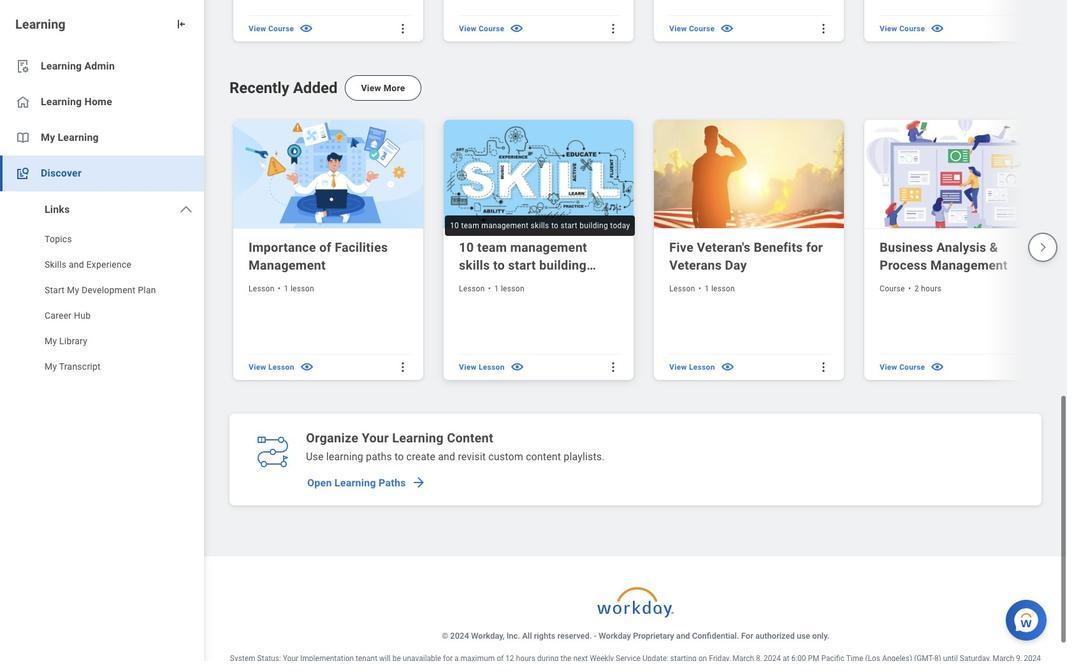 Task type: vqa. For each thing, say whether or not it's contained in the screenshot.
the Proprietary
yes



Task type: describe. For each thing, give the bounding box(es) containing it.
10 team management skills to start building today link
[[459, 238, 621, 291]]

learning admin link
[[0, 48, 204, 84]]

management inside 'tooltip'
[[482, 221, 529, 230]]

1 vertical spatial 10
[[459, 240, 474, 255]]

my transcript
[[45, 362, 101, 372]]

topics
[[45, 234, 72, 244]]

organize
[[306, 431, 359, 446]]

business analysis & process management link
[[880, 238, 1042, 274]]

10 team management skills to start building today inside list
[[459, 240, 588, 291]]

skills and experience link
[[0, 253, 204, 279]]

of
[[320, 240, 332, 255]]

playlists.
[[564, 451, 605, 463]]

my right the start
[[67, 285, 79, 295]]

management inside business analysis & process management
[[931, 258, 1008, 273]]

lesson for team
[[501, 284, 525, 293]]

for
[[742, 631, 754, 641]]

chevron up image
[[179, 202, 194, 217]]

recently
[[230, 79, 289, 97]]

business analysis & process management image
[[865, 120, 1058, 229]]

1 vertical spatial building
[[540, 258, 587, 273]]

business
[[880, 240, 934, 255]]

my for my library
[[45, 336, 57, 346]]

your
[[362, 431, 389, 446]]

1 vertical spatial team
[[477, 240, 507, 255]]

use
[[306, 451, 324, 463]]

five veteran's benefits for veterans day image
[[654, 120, 847, 229]]

business analysis & process management
[[880, 240, 1008, 273]]

revisit
[[458, 451, 486, 463]]

2 horizontal spatial and
[[677, 631, 690, 641]]

related actions vertical image
[[397, 361, 409, 374]]

inc.
[[507, 631, 520, 641]]

today inside 'tooltip'
[[611, 221, 630, 230]]

development
[[82, 285, 136, 295]]

career hub
[[45, 311, 91, 321]]

added
[[293, 79, 338, 97]]

confidential.
[[692, 631, 740, 641]]

-
[[594, 631, 597, 641]]

learning home link
[[0, 84, 204, 120]]

0 horizontal spatial start
[[509, 258, 536, 273]]

learning home
[[41, 96, 112, 108]]

rights
[[534, 631, 556, 641]]

only.
[[813, 631, 830, 641]]

building inside 'tooltip'
[[580, 221, 609, 230]]

1 for team
[[495, 284, 499, 293]]

discover
[[41, 167, 82, 179]]

and inside organize your learning content use learning paths to create and revisit custom content playlists.
[[438, 451, 456, 463]]

all
[[522, 631, 532, 641]]

importance of facilities management link
[[249, 238, 411, 274]]

five veteran's benefits for veterans day link
[[670, 238, 832, 274]]

day
[[725, 258, 747, 273]]

skills
[[45, 260, 67, 270]]

content
[[447, 431, 494, 446]]

view more button
[[345, 75, 421, 101]]

analysis
[[937, 240, 987, 255]]

view lesson for five veteran's benefits for veterans day
[[670, 363, 715, 372]]

my for my learning
[[41, 131, 55, 144]]

paths
[[379, 477, 406, 489]]

10 team management skills to start building today inside 'tooltip'
[[450, 221, 630, 230]]

1 lesson for of
[[284, 284, 314, 293]]

links
[[45, 203, 70, 216]]

&
[[990, 240, 999, 255]]

importance
[[249, 240, 316, 255]]

skills inside 10 team management skills to start building today link
[[459, 258, 490, 273]]

authorized
[[756, 631, 795, 641]]

more
[[384, 83, 405, 93]]

content
[[526, 451, 561, 463]]

1 lesson for veteran's
[[705, 284, 735, 293]]

©
[[442, 631, 448, 641]]

for
[[807, 240, 824, 255]]

1 lesson for team
[[495, 284, 525, 293]]

lesson for veteran's
[[712, 284, 735, 293]]

use
[[797, 631, 811, 641]]

lesson for of
[[291, 284, 314, 293]]

create
[[407, 451, 436, 463]]

experience
[[86, 260, 132, 270]]

start
[[45, 285, 65, 295]]

hub
[[74, 311, 91, 321]]

career
[[45, 311, 72, 321]]

topics link
[[0, 228, 204, 253]]

1 vertical spatial to
[[494, 258, 505, 273]]

chevron right image
[[1038, 242, 1049, 253]]

importance of facilities management
[[249, 240, 388, 273]]

workday
[[599, 631, 631, 641]]

management inside "importance of facilities management"
[[249, 258, 326, 273]]

start inside 'tooltip'
[[561, 221, 578, 230]]

2024
[[451, 631, 469, 641]]

1 for veteran's
[[705, 284, 710, 293]]

view lesson for 10 team management skills to start building today
[[459, 363, 505, 372]]

veterans
[[670, 258, 722, 273]]

benefits
[[754, 240, 803, 255]]



Task type: locate. For each thing, give the bounding box(es) containing it.
learning
[[326, 451, 364, 463]]

learning admin
[[41, 60, 115, 72]]

1 management from the left
[[249, 258, 326, 273]]

skills
[[531, 221, 550, 230], [459, 258, 490, 273]]

management down importance
[[249, 258, 326, 273]]

0 horizontal spatial management
[[249, 258, 326, 273]]

10 team management skills to start building today tooltip
[[443, 213, 638, 239]]

learning left admin
[[41, 60, 82, 72]]

learning up report parameter image
[[15, 17, 66, 32]]

five veteran's benefits for veterans day
[[670, 240, 824, 273]]

my transcript link
[[0, 355, 204, 381]]

1 horizontal spatial skills
[[531, 221, 550, 230]]

my learning link
[[0, 120, 204, 156]]

my library
[[45, 336, 87, 346]]

career hub link
[[0, 304, 204, 330]]

veteran's
[[697, 240, 751, 255]]

list containing importance of facilities management
[[230, 116, 1068, 383]]

1 vertical spatial skills
[[459, 258, 490, 273]]

1 horizontal spatial to
[[494, 258, 505, 273]]

my library link
[[0, 330, 204, 355]]

course
[[268, 24, 294, 33], [479, 24, 505, 33], [689, 24, 715, 33], [900, 24, 926, 33], [880, 284, 906, 293], [900, 363, 926, 372]]

my
[[41, 131, 55, 144], [67, 285, 79, 295], [45, 336, 57, 346], [45, 362, 57, 372]]

10 inside 'tooltip'
[[450, 221, 459, 230]]

1 horizontal spatial 1 lesson
[[495, 284, 525, 293]]

management up 10 team management skills to start building today link
[[482, 221, 529, 230]]

2 horizontal spatial 1 lesson
[[705, 284, 735, 293]]

1 view lesson from the left
[[249, 363, 294, 372]]

team inside 'tooltip'
[[461, 221, 480, 230]]

list containing view course
[[230, 0, 1068, 45]]

related actions vertical image
[[397, 22, 409, 35], [607, 22, 620, 35], [818, 22, 830, 35], [607, 361, 620, 374], [818, 361, 830, 374]]

2 horizontal spatial lesson
[[712, 284, 735, 293]]

today
[[611, 221, 630, 230], [459, 275, 492, 291]]

to inside 'tooltip'
[[552, 221, 559, 230]]

2 horizontal spatial to
[[552, 221, 559, 230]]

management inside list
[[511, 240, 588, 255]]

today inside 10 team management skills to start building today
[[459, 275, 492, 291]]

to right paths at the left bottom of the page
[[395, 451, 404, 463]]

10 team management skills to start building today up 10 team management skills to start building today link
[[450, 221, 630, 230]]

my inside 'link'
[[45, 362, 57, 372]]

0 horizontal spatial to
[[395, 451, 404, 463]]

lesson
[[249, 284, 275, 293], [459, 284, 485, 293], [670, 284, 696, 293], [268, 363, 294, 372], [479, 363, 505, 372], [689, 363, 715, 372]]

learning inside organize your learning content use learning paths to create and revisit custom content playlists.
[[392, 431, 444, 446]]

start down 10 team management skills to start building today 'tooltip'
[[509, 258, 536, 273]]

importance of facilities management image
[[233, 120, 426, 229]]

1 horizontal spatial today
[[611, 221, 630, 230]]

view lesson
[[249, 363, 294, 372], [459, 363, 505, 372], [670, 363, 715, 372]]

my learning
[[41, 131, 99, 144]]

view inside view more button
[[361, 83, 381, 93]]

paths
[[366, 451, 392, 463]]

1 vertical spatial 10 team management skills to start building today
[[459, 240, 588, 291]]

open learning paths
[[307, 477, 406, 489]]

start my development plan link
[[0, 279, 204, 304]]

0 vertical spatial to
[[552, 221, 559, 230]]

10 team management skills to start building today down 10 team management skills to start building today 'tooltip'
[[459, 240, 588, 291]]

10 team management skills to start building today
[[450, 221, 630, 230], [459, 240, 588, 291]]

management
[[249, 258, 326, 273], [931, 258, 1008, 273]]

arrow right image
[[411, 475, 426, 490]]

view more
[[361, 83, 405, 93]]

five
[[670, 240, 694, 255]]

start up 10 team management skills to start building today link
[[561, 221, 578, 230]]

3 lesson from the left
[[712, 284, 735, 293]]

organize your learning content use learning paths to create and revisit custom content playlists.
[[306, 431, 605, 463]]

start
[[561, 221, 578, 230], [509, 258, 536, 273]]

0 horizontal spatial today
[[459, 275, 492, 291]]

facilities
[[335, 240, 388, 255]]

management down 10 team management skills to start building today 'tooltip'
[[511, 240, 588, 255]]

reserved.
[[558, 631, 592, 641]]

start my development plan
[[45, 285, 156, 295]]

transcript
[[59, 362, 101, 372]]

0 vertical spatial start
[[561, 221, 578, 230]]

0 horizontal spatial skills
[[459, 258, 490, 273]]

1 for of
[[284, 284, 289, 293]]

2 vertical spatial to
[[395, 451, 404, 463]]

book open image
[[15, 130, 31, 145]]

building
[[580, 221, 609, 230], [540, 258, 587, 273]]

skills and experience
[[45, 260, 132, 270]]

my right book open icon
[[41, 131, 55, 144]]

1 vertical spatial and
[[438, 451, 456, 463]]

0 horizontal spatial lesson
[[291, 284, 314, 293]]

1 vertical spatial start
[[509, 258, 536, 273]]

0 horizontal spatial 1 lesson
[[284, 284, 314, 293]]

recently added
[[230, 79, 338, 97]]

1
[[284, 284, 289, 293], [495, 284, 499, 293], [705, 284, 710, 293]]

and left revisit
[[438, 451, 456, 463]]

home image
[[15, 94, 31, 110]]

workday,
[[471, 631, 505, 641]]

1 1 from the left
[[284, 284, 289, 293]]

list containing topics
[[0, 228, 204, 381]]

2
[[915, 284, 920, 293]]

© 2024 workday, inc. all rights reserved. - workday proprietary and confidential. for authorized use only.
[[442, 631, 830, 641]]

0 vertical spatial 10 team management skills to start building today
[[450, 221, 630, 230]]

1 horizontal spatial 1
[[495, 284, 499, 293]]

3 1 lesson from the left
[[705, 284, 735, 293]]

0 vertical spatial team
[[461, 221, 480, 230]]

discover link
[[0, 156, 204, 191]]

learning
[[15, 17, 66, 32], [41, 60, 82, 72], [41, 96, 82, 108], [58, 131, 99, 144], [392, 431, 444, 446], [335, 477, 376, 489]]

0 vertical spatial today
[[611, 221, 630, 230]]

1 vertical spatial management
[[511, 240, 588, 255]]

1 horizontal spatial start
[[561, 221, 578, 230]]

0 horizontal spatial view lesson
[[249, 363, 294, 372]]

0 vertical spatial and
[[69, 260, 84, 270]]

visible image
[[299, 21, 314, 36], [300, 360, 314, 375], [510, 360, 525, 375], [931, 360, 945, 375]]

home
[[84, 96, 112, 108]]

0 horizontal spatial and
[[69, 260, 84, 270]]

10 team management skills to start building today image
[[444, 120, 637, 229]]

my for my transcript
[[45, 362, 57, 372]]

transformation import image
[[175, 18, 188, 31]]

0 horizontal spatial 1
[[284, 284, 289, 293]]

1 1 lesson from the left
[[284, 284, 314, 293]]

to down 10 team management skills to start building today 'tooltip'
[[494, 258, 505, 273]]

0 vertical spatial management
[[482, 221, 529, 230]]

1 vertical spatial today
[[459, 275, 492, 291]]

library
[[59, 336, 87, 346]]

proprietary
[[633, 631, 675, 641]]

list containing learning admin
[[0, 48, 204, 381]]

hours
[[922, 284, 942, 293]]

3 view lesson from the left
[[670, 363, 715, 372]]

lesson
[[291, 284, 314, 293], [501, 284, 525, 293], [712, 284, 735, 293]]

my left transcript
[[45, 362, 57, 372]]

2 horizontal spatial 1
[[705, 284, 710, 293]]

0 vertical spatial building
[[580, 221, 609, 230]]

learning up the create
[[392, 431, 444, 446]]

2 view lesson from the left
[[459, 363, 505, 372]]

and right skills
[[69, 260, 84, 270]]

links button
[[0, 192, 204, 228]]

visible image
[[510, 21, 524, 36], [720, 21, 735, 36], [931, 21, 945, 36], [721, 360, 735, 375]]

learning up my learning
[[41, 96, 82, 108]]

0 vertical spatial 10
[[450, 221, 459, 230]]

view course
[[249, 24, 294, 33], [459, 24, 505, 33], [670, 24, 715, 33], [880, 24, 926, 33], [880, 363, 926, 372]]

admin
[[84, 60, 115, 72]]

10
[[450, 221, 459, 230], [459, 240, 474, 255]]

0 vertical spatial skills
[[531, 221, 550, 230]]

2 1 lesson from the left
[[495, 284, 525, 293]]

1 horizontal spatial view lesson
[[459, 363, 505, 372]]

management down analysis
[[931, 258, 1008, 273]]

learning down learning
[[335, 477, 376, 489]]

report parameter image
[[15, 59, 31, 74]]

2 horizontal spatial view lesson
[[670, 363, 715, 372]]

process
[[880, 258, 928, 273]]

and right proprietary in the right of the page
[[677, 631, 690, 641]]

1 horizontal spatial management
[[931, 258, 1008, 273]]

learning down learning home
[[58, 131, 99, 144]]

open
[[307, 477, 332, 489]]

to
[[552, 221, 559, 230], [494, 258, 505, 273], [395, 451, 404, 463]]

to up 10 team management skills to start building today link
[[552, 221, 559, 230]]

3 1 from the left
[[705, 284, 710, 293]]

to inside organize your learning content use learning paths to create and revisit custom content playlists.
[[395, 451, 404, 463]]

list
[[230, 0, 1068, 45], [0, 48, 204, 381], [230, 116, 1068, 383], [0, 228, 204, 381]]

1 lesson from the left
[[291, 284, 314, 293]]

custom
[[489, 451, 524, 463]]

and inside 'link'
[[69, 260, 84, 270]]

management
[[482, 221, 529, 230], [511, 240, 588, 255]]

view lesson for importance of facilities management
[[249, 363, 294, 372]]

2 hours
[[915, 284, 942, 293]]

plan
[[138, 285, 156, 295]]

1 horizontal spatial and
[[438, 451, 456, 463]]

2 1 from the left
[[495, 284, 499, 293]]

my left library
[[45, 336, 57, 346]]

team
[[461, 221, 480, 230], [477, 240, 507, 255]]

open learning paths link
[[302, 470, 429, 496]]

2 management from the left
[[931, 258, 1008, 273]]

skills inside 10 team management skills to start building today 'tooltip'
[[531, 221, 550, 230]]

2 vertical spatial and
[[677, 631, 690, 641]]

1 horizontal spatial lesson
[[501, 284, 525, 293]]

2 lesson from the left
[[501, 284, 525, 293]]

1 lesson
[[284, 284, 314, 293], [495, 284, 525, 293], [705, 284, 735, 293]]



